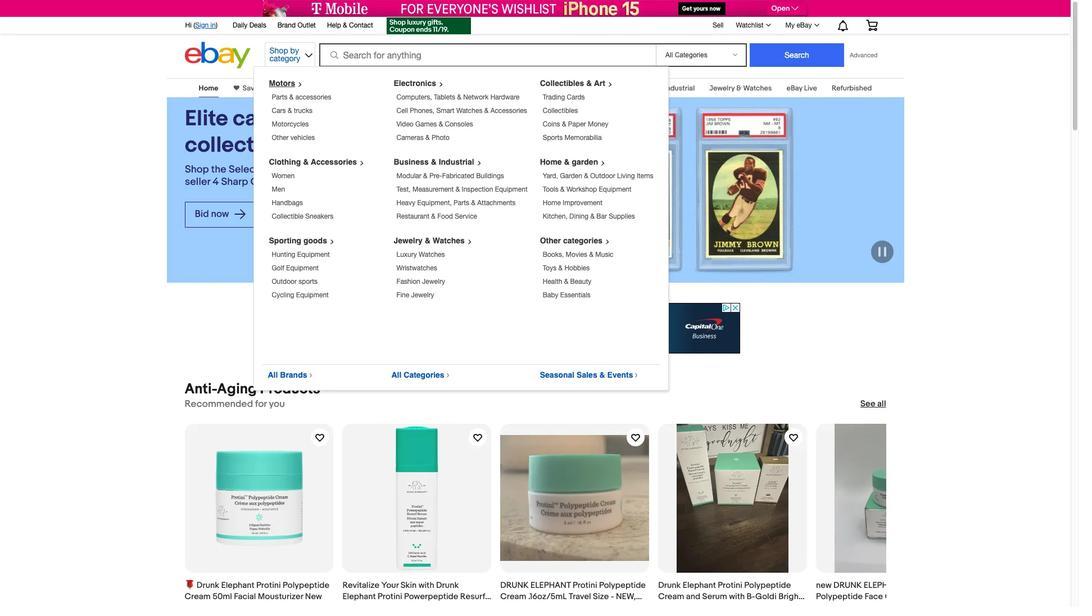 Task type: vqa. For each thing, say whether or not it's contained in the screenshot.
2nd the Making from the right
no



Task type: describe. For each thing, give the bounding box(es) containing it.
sports
[[299, 278, 318, 286]]

saved
[[243, 84, 263, 93]]

measurement
[[413, 186, 454, 193]]

revitalize your skin with drunk elephant protini powerpeptide resurf serum - 1oz
[[343, 580, 486, 607]]

corners.
[[250, 176, 291, 188]]

protini inside revitalize your skin with drunk elephant protini powerpeptide resurf serum - 1oz
[[378, 592, 403, 602]]

drunk inside drunk elephant protini polypeptide cream and serum with b-goldi bright drops set
[[659, 580, 681, 591]]

live
[[805, 84, 818, 93]]

all
[[878, 399, 887, 410]]

yard, garden & outdoor living items link
[[543, 172, 654, 180]]

sales
[[577, 371, 598, 380]]

1 vertical spatial other
[[540, 236, 561, 245]]

elephant inside "new drunk elephant protini polypeptide face cream travel size 15ml 0.5fl oz"
[[864, 580, 905, 591]]

see
[[861, 399, 876, 410]]

parts inside modular & pre-fabricated buildings test, measurement & inspection equipment heavy equipment, parts & attachments restaurant & food service
[[454, 199, 470, 207]]

help & contact link
[[327, 20, 373, 32]]

all categories
[[392, 371, 445, 380]]

sporting for sporting goods
[[559, 84, 588, 93]]

heavy
[[397, 199, 416, 207]]

🌹 drunk elephant protini polypeptide cream 50ml facial mousturizer new link
[[185, 424, 334, 607]]

modular
[[397, 172, 422, 180]]

elite cards for your collection link
[[185, 106, 372, 159]]

ebay inside "account" navigation
[[797, 21, 812, 29]]

home & garden link
[[423, 84, 476, 93]]

luxury watches link
[[397, 251, 445, 259]]

& inside "trading cards collectibles coins & paper money sports memorabilia"
[[562, 120, 567, 128]]

elephant inside drunk elephant protini polypeptide cream and serum with b-goldi bright drops set
[[683, 580, 717, 591]]

polypeptide inside drunk elephant protini polypeptide cream .16oz/5ml travel size - new, free ship!
[[600, 580, 646, 591]]

get the coupon image
[[387, 17, 471, 34]]

brand
[[278, 21, 296, 29]]

equipment inside yard, garden & outdoor living items tools & workshop equipment home improvement kitchen, dining & bar supplies
[[599, 186, 632, 193]]

categories
[[404, 371, 445, 380]]

ebay live
[[787, 84, 818, 93]]

your shopping cart image
[[866, 20, 879, 31]]

shop inside elite cards for your collection shop the select showcase auction from seller 4 sharp corners.
[[185, 163, 209, 176]]

elephant inside the 🌹 drunk elephant protini polypeptide cream 50ml facial mousturizer new
[[221, 580, 255, 591]]

protini inside drunk elephant protini polypeptide cream .16oz/5ml travel size - new, free ship!
[[573, 580, 598, 591]]

fabricated
[[442, 172, 475, 180]]

1 vertical spatial jewelry & watches link
[[394, 236, 477, 245]]

women link
[[272, 172, 295, 180]]

women men handbags collectible sneakers
[[272, 172, 334, 220]]

4
[[212, 176, 219, 188]]

🌹 drunk elephant protini polypeptide cream 50ml facial mousturizer new
[[185, 580, 330, 602]]

from
[[348, 163, 370, 176]]

0 vertical spatial advertisement region
[[263, 0, 809, 17]]

your
[[382, 580, 399, 591]]

jewelry inside elite cards for your collection main content
[[710, 84, 735, 93]]

outdoor inside 'hunting equipment golf equipment outdoor sports cycling equipment'
[[272, 278, 297, 286]]

hunting
[[272, 251, 296, 259]]

the
[[211, 163, 226, 176]]

powerpeptide
[[404, 592, 459, 602]]

& inside "account" navigation
[[343, 21, 347, 29]]

protini inside the 🌹 drunk elephant protini polypeptide cream 50ml facial mousturizer new
[[257, 580, 281, 591]]

cards
[[567, 93, 585, 101]]

test,
[[397, 186, 411, 193]]

all brands link
[[268, 371, 317, 380]]

cream inside "new drunk elephant protini polypeptide face cream travel size 15ml 0.5fl oz"
[[886, 592, 912, 602]]

serum inside drunk elephant protini polypeptide cream and serum with b-goldi bright drops set
[[703, 592, 728, 602]]

elephant inside drunk elephant protini polypeptide cream .16oz/5ml travel size - new, free ship!
[[531, 580, 571, 591]]

computers,
[[397, 93, 432, 101]]

industrial for the rightmost business & industrial link
[[665, 84, 695, 93]]

free
[[501, 603, 520, 607]]

equipment,
[[418, 199, 452, 207]]

all categories link
[[392, 371, 454, 380]]

ebay live link
[[787, 84, 818, 93]]

consoles
[[445, 120, 473, 128]]

drunk inside "new drunk elephant protini polypeptide face cream travel size 15ml 0.5fl oz"
[[834, 580, 863, 591]]

daily deals link
[[233, 20, 266, 32]]

skin
[[401, 580, 417, 591]]

garden inside yard, garden & outdoor living items tools & workshop equipment home improvement kitchen, dining & bar supplies
[[560, 172, 583, 180]]

memorabilia
[[565, 134, 602, 142]]

in
[[211, 21, 216, 29]]

revitalize
[[343, 580, 380, 591]]

home for home & garden
[[423, 84, 442, 93]]

service
[[455, 213, 478, 220]]

jewelry & watches inside elite cards for your collection main content
[[710, 84, 773, 93]]

living
[[618, 172, 635, 180]]

.16oz/5ml
[[529, 592, 567, 602]]

all for all brands
[[268, 371, 278, 380]]

sporting goods
[[559, 84, 612, 93]]

0 vertical spatial collectibles link
[[367, 84, 408, 93]]

outdoor inside yard, garden & outdoor living items tools & workshop equipment home improvement kitchen, dining & bar supplies
[[591, 172, 616, 180]]

beauty
[[571, 278, 592, 286]]

elephant inside revitalize your skin with drunk elephant protini powerpeptide resurf serum - 1oz
[[343, 592, 376, 602]]

fine jewelry link
[[397, 291, 434, 299]]

hunting equipment link
[[272, 251, 330, 259]]

collectible sneakers link
[[272, 213, 334, 220]]

sell
[[713, 21, 724, 29]]

books, movies & music link
[[543, 251, 614, 259]]

you
[[269, 399, 285, 410]]

trucks
[[294, 107, 313, 115]]

1oz
[[375, 603, 388, 607]]

equipment inside modular & pre-fabricated buildings test, measurement & inspection equipment heavy equipment, parts & attachments restaurant & food service
[[495, 186, 528, 193]]

men
[[272, 186, 285, 193]]

golf
[[272, 264, 284, 272]]

seasonal
[[540, 371, 575, 380]]

collectibles & art link
[[540, 79, 618, 88]]

goldi
[[756, 592, 777, 602]]

pre-
[[430, 172, 442, 180]]

cell
[[397, 107, 408, 115]]

sporting goods link
[[559, 84, 612, 93]]

drunk elephant protini polypeptide cream .16oz/5ml travel size - new, free ship!
[[501, 580, 646, 607]]

collectibles for collectibles & art
[[540, 79, 585, 88]]

other inside the parts & accessories cars & trucks motorcycles other vehicles
[[272, 134, 289, 142]]

network
[[464, 93, 489, 101]]

polypeptide inside the 🌹 drunk elephant protini polypeptide cream 50ml facial mousturizer new
[[283, 580, 330, 591]]

watches down food
[[433, 236, 465, 245]]

cycling equipment link
[[272, 291, 329, 299]]

coins & paper money link
[[543, 120, 609, 128]]

motorcycles
[[272, 120, 309, 128]]

brand outlet
[[278, 21, 316, 29]]

anti-aging products
[[185, 381, 321, 398]]

home & garden
[[423, 84, 476, 93]]

improvement
[[563, 199, 603, 207]]

outdoor sports link
[[272, 278, 318, 286]]

1 horizontal spatial jewelry & watches link
[[710, 84, 773, 93]]

home inside yard, garden & outdoor living items tools & workshop equipment home improvement kitchen, dining & bar supplies
[[543, 199, 561, 207]]

recommended
[[185, 399, 253, 410]]

brands
[[280, 371, 307, 380]]

open button
[[767, 2, 806, 15]]

drunk inside the 🌹 drunk elephant protini polypeptide cream 50ml facial mousturizer new
[[197, 580, 219, 591]]

trading cards link
[[543, 93, 585, 101]]

1 horizontal spatial business & industrial link
[[627, 84, 695, 93]]

1 vertical spatial accessories
[[311, 157, 357, 166]]

sports memorabilia link
[[543, 134, 602, 142]]

collectibles for top collectibles link
[[367, 84, 408, 93]]

kitchen,
[[543, 213, 568, 220]]

luxury
[[397, 251, 417, 259]]

watches inside elite cards for your collection main content
[[744, 84, 773, 93]]

parts inside the parts & accessories cars & trucks motorcycles other vehicles
[[272, 93, 288, 101]]

drunk inside drunk elephant protini polypeptide cream .16oz/5ml travel size - new, free ship!
[[501, 580, 529, 591]]

watchlist
[[737, 21, 764, 29]]

business & industrial for the rightmost business & industrial link
[[627, 84, 695, 93]]

refurbished
[[832, 84, 873, 93]]

phones,
[[410, 107, 435, 115]]

banner containing shop by category
[[179, 14, 887, 391]]

inspection
[[462, 186, 493, 193]]



Task type: locate. For each thing, give the bounding box(es) containing it.
outdoor up tools & workshop equipment link
[[591, 172, 616, 180]]

Search for anything text field
[[321, 44, 654, 66]]

0 horizontal spatial other
[[272, 134, 289, 142]]

home up tablets
[[423, 84, 442, 93]]

all brands
[[268, 371, 307, 380]]

home for home
[[199, 84, 219, 93]]

1 vertical spatial advertisement region
[[331, 303, 740, 354]]

0 vertical spatial -
[[611, 592, 615, 602]]

home up elite
[[199, 84, 219, 93]]

electronics link
[[394, 79, 448, 88]]

baby
[[543, 291, 559, 299]]

size
[[945, 592, 962, 602]]

- inside revitalize your skin with drunk elephant protini powerpeptide resurf serum - 1oz
[[370, 603, 373, 607]]

collectible
[[272, 213, 304, 220]]

1 horizontal spatial elephant
[[864, 580, 905, 591]]

polypeptide inside drunk elephant protini polypeptide cream and serum with b-goldi bright drops set
[[745, 580, 792, 591]]

seasonal sales & events
[[540, 371, 634, 380]]

advanced
[[850, 52, 878, 58]]

contact
[[349, 21, 373, 29]]

1 horizontal spatial elephant
[[343, 592, 376, 602]]

accessories down vehicles
[[311, 157, 357, 166]]

0 vertical spatial business & industrial link
[[627, 84, 695, 93]]

0 horizontal spatial sporting
[[269, 236, 302, 245]]

1 vertical spatial sporting
[[269, 236, 302, 245]]

1 vertical spatial toys
[[543, 264, 557, 272]]

1 vertical spatial shop
[[185, 163, 209, 176]]

sell link
[[708, 21, 729, 29]]

drunk up "drops"
[[659, 580, 681, 591]]

cream down 🌹
[[185, 592, 211, 602]]

open
[[772, 4, 790, 13]]

drunk right 🌹
[[197, 580, 219, 591]]

with inside revitalize your skin with drunk elephant protini powerpeptide resurf serum - 1oz
[[419, 580, 435, 591]]

1 drunk from the left
[[501, 580, 529, 591]]

1 vertical spatial parts
[[454, 199, 470, 207]]

paper
[[569, 120, 586, 128]]

1 horizontal spatial outdoor
[[591, 172, 616, 180]]

industrial inside 'banner'
[[439, 157, 475, 166]]

2 drunk from the left
[[436, 580, 459, 591]]

1 vertical spatial for
[[255, 399, 267, 410]]

0 vertical spatial garden
[[451, 84, 476, 93]]

home up yard,
[[540, 157, 562, 166]]

men link
[[272, 186, 285, 193]]

cream inside the 🌹 drunk elephant protini polypeptide cream 50ml facial mousturizer new
[[185, 592, 211, 602]]

-
[[611, 592, 615, 602], [370, 603, 373, 607]]

motors
[[269, 79, 295, 88], [278, 84, 301, 93]]

1 vertical spatial ebay
[[787, 84, 803, 93]]

0 horizontal spatial serum
[[343, 603, 368, 607]]

- inside drunk elephant protini polypeptide cream .16oz/5ml travel size - new, free ship!
[[611, 592, 615, 602]]

1 horizontal spatial shop
[[270, 46, 288, 55]]

elephant up the and
[[683, 580, 717, 591]]

collectibles & art
[[540, 79, 606, 88]]

sporting up 'hunting' at left
[[269, 236, 302, 245]]

supplies
[[609, 213, 635, 220]]

1 horizontal spatial all
[[392, 371, 402, 380]]

serum right the and
[[703, 592, 728, 602]]

protini inside "new drunk elephant protini polypeptide face cream travel size 15ml 0.5fl oz"
[[907, 580, 931, 591]]

garden down 'home & garden'
[[560, 172, 583, 180]]

advertisement region
[[263, 0, 809, 17], [331, 303, 740, 354]]

0 vertical spatial toys
[[530, 84, 545, 93]]

cycling
[[272, 291, 294, 299]]

cream inside drunk elephant protini polypeptide cream and serum with b-goldi bright drops set
[[659, 592, 685, 602]]

collectibles link down trading cards link
[[543, 107, 578, 115]]

vehicles
[[291, 134, 315, 142]]

watches inside 'luxury watches wristwatches fashion jewelry fine jewelry'
[[419, 251, 445, 259]]

shop up 'seller'
[[185, 163, 209, 176]]

face
[[865, 592, 884, 602]]

cars
[[272, 107, 286, 115]]

parts up cars
[[272, 93, 288, 101]]

tablets
[[434, 93, 456, 101]]

art
[[594, 79, 606, 88]]

0 vertical spatial with
[[419, 580, 435, 591]]

music
[[596, 251, 614, 259]]

industrial for bottommost business & industrial link
[[439, 157, 475, 166]]

elite cards for your collection main content
[[0, 71, 1071, 607]]

serum inside revitalize your skin with drunk elephant protini powerpeptide resurf serum - 1oz
[[343, 603, 368, 607]]

business & industrial inside 'banner'
[[394, 157, 475, 166]]

polypeptide up new
[[283, 580, 330, 591]]

garden
[[572, 157, 599, 166]]

help
[[327, 21, 341, 29]]

1 horizontal spatial sporting
[[559, 84, 588, 93]]

2 horizontal spatial elephant
[[683, 580, 717, 591]]

collectibles link up the cell
[[367, 84, 408, 93]]

new
[[817, 580, 832, 591]]

0 horizontal spatial business & industrial
[[394, 157, 475, 166]]

handbags
[[272, 199, 303, 207]]

0 vertical spatial jewelry & watches link
[[710, 84, 773, 93]]

1 horizontal spatial industrial
[[665, 84, 695, 93]]

help & contact
[[327, 21, 373, 29]]

elephant down revitalize at the bottom left of the page
[[343, 592, 376, 602]]

motors inside 'banner'
[[269, 79, 295, 88]]

all for all categories
[[392, 371, 402, 380]]

business & industrial for bottommost business & industrial link
[[394, 157, 475, 166]]

mousturizer
[[258, 592, 303, 602]]

1 vertical spatial business & industrial link
[[394, 157, 486, 166]]

business & industrial link
[[627, 84, 695, 93], [394, 157, 486, 166]]

showcase
[[261, 163, 309, 176]]

jewelry & watches link
[[710, 84, 773, 93], [394, 236, 477, 245]]

my ebay
[[786, 21, 812, 29]]

trading
[[543, 93, 565, 101]]

industrial
[[665, 84, 695, 93], [439, 157, 475, 166]]

1 horizontal spatial for
[[294, 106, 320, 132]]

business for the rightmost business & industrial link
[[627, 84, 656, 93]]

0 vertical spatial accessories
[[491, 107, 527, 115]]

watches left ebay live
[[744, 84, 773, 93]]

and
[[687, 592, 701, 602]]

hi
[[185, 21, 192, 29]]

0 horizontal spatial drunk
[[501, 580, 529, 591]]

bar
[[597, 213, 607, 220]]

restaurant
[[397, 213, 430, 220]]

(
[[194, 21, 195, 29]]

drunk up powerpeptide
[[436, 580, 459, 591]]

shop by category button
[[265, 42, 315, 66]]

kitchen, dining & bar supplies link
[[543, 213, 635, 220]]

- left 1oz
[[370, 603, 373, 607]]

2 drunk from the left
[[834, 580, 863, 591]]

0 horizontal spatial industrial
[[439, 157, 475, 166]]

parts
[[272, 93, 288, 101], [454, 199, 470, 207]]

2 horizontal spatial drunk
[[659, 580, 681, 591]]

toys
[[530, 84, 545, 93], [543, 264, 557, 272]]

wristwatches
[[397, 264, 437, 272]]

business inside 'banner'
[[394, 157, 429, 166]]

0 vertical spatial business & industrial
[[627, 84, 695, 93]]

advanced link
[[845, 44, 884, 66]]

drunk up 0.5fl
[[834, 580, 863, 591]]

0 vertical spatial business
[[627, 84, 656, 93]]

1 vertical spatial business
[[394, 157, 429, 166]]

other categories link
[[540, 236, 615, 245]]

cream inside drunk elephant protini polypeptide cream .16oz/5ml travel size - new, free ship!
[[501, 592, 527, 602]]

new
[[305, 592, 322, 602]]

collectibles link
[[367, 84, 408, 93], [543, 107, 578, 115]]

recommended for you element
[[185, 399, 285, 410]]

0 horizontal spatial shop
[[185, 163, 209, 176]]

computers, tablets & network hardware cell phones, smart watches & accessories video games & consoles cameras & photo
[[397, 93, 527, 142]]

items
[[637, 172, 654, 180]]

serum down revitalize at the bottom left of the page
[[343, 603, 368, 607]]

elephant up face
[[864, 580, 905, 591]]

select
[[229, 163, 259, 176]]

goods
[[304, 236, 327, 245]]

elephant up facial
[[221, 580, 255, 591]]

1 horizontal spatial with
[[730, 592, 745, 602]]

drunk up free
[[501, 580, 529, 591]]

1 vertical spatial serum
[[343, 603, 368, 607]]

1 horizontal spatial drunk
[[436, 580, 459, 591]]

business right goods
[[627, 84, 656, 93]]

sporting for sporting goods
[[269, 236, 302, 245]]

1 vertical spatial industrial
[[439, 157, 475, 166]]

0 vertical spatial other
[[272, 134, 289, 142]]

1 horizontal spatial drunk
[[834, 580, 863, 591]]

equipment down sports
[[296, 291, 329, 299]]

home down tools
[[543, 199, 561, 207]]

cards
[[233, 106, 289, 132]]

all left brands
[[268, 371, 278, 380]]

0 horizontal spatial garden
[[451, 84, 476, 93]]

watches up wristwatches link
[[419, 251, 445, 259]]

shop inside shop by category
[[270, 46, 288, 55]]

1 horizontal spatial jewelry & watches
[[710, 84, 773, 93]]

0 horizontal spatial elephant
[[221, 580, 255, 591]]

dining
[[570, 213, 589, 220]]

my ebay link
[[780, 19, 825, 32]]

set
[[684, 603, 697, 607]]

sporting
[[559, 84, 588, 93], [269, 236, 302, 245]]

cameras & photo link
[[397, 134, 450, 142]]

resurf
[[461, 592, 486, 602]]

polypeptide up new,
[[600, 580, 646, 591]]

drunk inside revitalize your skin with drunk elephant protini powerpeptide resurf serum - 1oz
[[436, 580, 459, 591]]

collectibles up the cell
[[367, 84, 408, 93]]

2 cream from the left
[[501, 592, 527, 602]]

1 horizontal spatial other
[[540, 236, 561, 245]]

new drunk elephant protini polypeptide face cream travel size 15ml 0.5fl oz
[[817, 580, 962, 607]]

shop left by
[[270, 46, 288, 55]]

industrial inside elite cards for your collection main content
[[665, 84, 695, 93]]

luxury watches wristwatches fashion jewelry fine jewelry
[[397, 251, 445, 299]]

0 horizontal spatial all
[[268, 371, 278, 380]]

0 horizontal spatial accessories
[[311, 157, 357, 166]]

none submit inside 'banner'
[[750, 43, 845, 67]]

recommended for you
[[185, 399, 285, 410]]

motors inside elite cards for your collection main content
[[278, 84, 301, 93]]

0 vertical spatial outdoor
[[591, 172, 616, 180]]

1 horizontal spatial business & industrial
[[627, 84, 695, 93]]

3 cream from the left
[[659, 592, 685, 602]]

0 horizontal spatial elephant
[[531, 580, 571, 591]]

0 horizontal spatial outdoor
[[272, 278, 297, 286]]

advertisement region inside elite cards for your collection main content
[[331, 303, 740, 354]]

1 vertical spatial outdoor
[[272, 278, 297, 286]]

1 cream from the left
[[185, 592, 211, 602]]

1 drunk from the left
[[197, 580, 219, 591]]

polypeptide up goldi
[[745, 580, 792, 591]]

video games & consoles link
[[397, 120, 473, 128]]

my
[[786, 21, 795, 29]]

business & industrial inside elite cards for your collection main content
[[627, 84, 695, 93]]

0 horizontal spatial business & industrial link
[[394, 157, 486, 166]]

equipment down living
[[599, 186, 632, 193]]

cream up free
[[501, 592, 527, 602]]

drunk elephant protini polypeptide cream and serum with b-goldi bright drops set link
[[659, 424, 808, 607]]

facial
[[234, 592, 256, 602]]

0 horizontal spatial parts
[[272, 93, 288, 101]]

other down the motorcycles link
[[272, 134, 289, 142]]

3 drunk from the left
[[659, 580, 681, 591]]

account navigation
[[179, 14, 887, 36]]

toys inside books, movies & music toys & hobbies health & beauty baby essentials
[[543, 264, 557, 272]]

business inside elite cards for your collection main content
[[627, 84, 656, 93]]

toys up trading
[[530, 84, 545, 93]]

home improvement link
[[543, 199, 603, 207]]

jewelry & watches inside 'banner'
[[394, 236, 465, 245]]

other categories
[[540, 236, 603, 245]]

ebay right my
[[797, 21, 812, 29]]

protini
[[257, 580, 281, 591], [573, 580, 598, 591], [718, 580, 743, 591], [907, 580, 931, 591], [378, 592, 403, 602]]

0 vertical spatial for
[[294, 106, 320, 132]]

protini inside drunk elephant protini polypeptide cream and serum with b-goldi bright drops set
[[718, 580, 743, 591]]

0 vertical spatial jewelry & watches
[[710, 84, 773, 93]]

money
[[588, 120, 609, 128]]

1 horizontal spatial parts
[[454, 199, 470, 207]]

restaurant & food service link
[[397, 213, 478, 220]]

1 horizontal spatial business
[[627, 84, 656, 93]]

0 vertical spatial shop
[[270, 46, 288, 55]]

equipment up attachments
[[495, 186, 528, 193]]

0 horizontal spatial business
[[394, 157, 429, 166]]

drunk elephant protini polypeptide cream and serum with b-goldi bright drops set
[[659, 580, 802, 607]]

sporting inside elite cards for your collection main content
[[559, 84, 588, 93]]

for inside elite cards for your collection shop the select showcase auction from seller 4 sharp corners.
[[294, 106, 320, 132]]

polypeptide inside "new drunk elephant protini polypeptide face cream travel size 15ml 0.5fl oz"
[[817, 592, 863, 602]]

movies
[[566, 251, 588, 259]]

health & beauty link
[[543, 278, 592, 286]]

accessories down 'hardware'
[[491, 107, 527, 115]]

other up books,
[[540, 236, 561, 245]]

garden inside elite cards for your collection main content
[[451, 84, 476, 93]]

1 vertical spatial garden
[[560, 172, 583, 180]]

jewelry & watches
[[710, 84, 773, 93], [394, 236, 465, 245]]

0 vertical spatial parts
[[272, 93, 288, 101]]

elephant up .16oz/5ml
[[531, 580, 571, 591]]

ebay inside elite cards for your collection main content
[[787, 84, 803, 93]]

1 horizontal spatial serum
[[703, 592, 728, 602]]

with left the b-
[[730, 592, 745, 602]]

sporting up cards
[[559, 84, 588, 93]]

1 vertical spatial -
[[370, 603, 373, 607]]

banner
[[179, 14, 887, 391]]

1 vertical spatial jewelry & watches
[[394, 236, 465, 245]]

- right size
[[611, 592, 615, 602]]

2 all from the left
[[392, 371, 402, 380]]

1 all from the left
[[268, 371, 278, 380]]

all left categories
[[392, 371, 402, 380]]

seller
[[185, 176, 210, 188]]

toys up health
[[543, 264, 557, 272]]

watches inside computers, tablets & network hardware cell phones, smart watches & accessories video games & consoles cameras & photo
[[457, 107, 483, 115]]

0 horizontal spatial collectibles link
[[367, 84, 408, 93]]

0 vertical spatial serum
[[703, 592, 728, 602]]

ebay left the live
[[787, 84, 803, 93]]

1 horizontal spatial garden
[[560, 172, 583, 180]]

shop by category
[[270, 46, 300, 63]]

collectibles inside "trading cards collectibles coins & paper money sports memorabilia"
[[543, 107, 578, 115]]

0 horizontal spatial jewelry & watches link
[[394, 236, 477, 245]]

2 elephant from the left
[[864, 580, 905, 591]]

business for bottommost business & industrial link
[[394, 157, 429, 166]]

1 vertical spatial with
[[730, 592, 745, 602]]

garden up computers, tablets & network hardware 'link'
[[451, 84, 476, 93]]

sign
[[195, 21, 209, 29]]

women
[[272, 172, 295, 180]]

parts down test, measurement & inspection equipment link
[[454, 199, 470, 207]]

0 horizontal spatial -
[[370, 603, 373, 607]]

watches down "network"
[[457, 107, 483, 115]]

toys inside elite cards for your collection main content
[[530, 84, 545, 93]]

home for home & garden
[[540, 157, 562, 166]]

business up modular at the left
[[394, 157, 429, 166]]

collectibles down trading cards link
[[543, 107, 578, 115]]

collectibles up trading cards link
[[540, 79, 585, 88]]

4 cream from the left
[[886, 592, 912, 602]]

ship!
[[522, 603, 542, 607]]

equipment down hunting equipment link
[[286, 264, 319, 272]]

with inside drunk elephant protini polypeptide cream and serum with b-goldi bright drops set
[[730, 592, 745, 602]]

outdoor up cycling
[[272, 278, 297, 286]]

collectibles inside elite cards for your collection main content
[[367, 84, 408, 93]]

workshop
[[567, 186, 597, 193]]

polypeptide up 0.5fl
[[817, 592, 863, 602]]

revitalize your skin with drunk elephant protini powerpeptide resurf serum - 1oz link
[[343, 424, 492, 607]]

hunting equipment golf equipment outdoor sports cycling equipment
[[272, 251, 330, 299]]

None submit
[[750, 43, 845, 67]]

accessories inside computers, tablets & network hardware cell phones, smart watches & accessories video games & consoles cameras & photo
[[491, 107, 527, 115]]

elite cards for your collection shop the select showcase auction from seller 4 sharp corners.
[[185, 106, 370, 188]]

equipment down goods
[[297, 251, 330, 259]]

cream right face
[[886, 592, 912, 602]]

books, movies & music toys & hobbies health & beauty baby essentials
[[543, 251, 614, 299]]

1 elephant from the left
[[531, 580, 571, 591]]

1 vertical spatial business & industrial
[[394, 157, 475, 166]]

cell phones, smart watches & accessories link
[[397, 107, 527, 115]]

0 horizontal spatial for
[[255, 399, 267, 410]]

0 horizontal spatial jewelry & watches
[[394, 236, 465, 245]]

0 vertical spatial sporting
[[559, 84, 588, 93]]

0 horizontal spatial with
[[419, 580, 435, 591]]

with up powerpeptide
[[419, 580, 435, 591]]

0 vertical spatial industrial
[[665, 84, 695, 93]]

0 vertical spatial ebay
[[797, 21, 812, 29]]

events
[[608, 371, 634, 380]]

1 vertical spatial collectibles link
[[543, 107, 578, 115]]

1 horizontal spatial collectibles link
[[543, 107, 578, 115]]

cream up "drops"
[[659, 592, 685, 602]]

0 horizontal spatial drunk
[[197, 580, 219, 591]]

1 horizontal spatial accessories
[[491, 107, 527, 115]]

1 horizontal spatial -
[[611, 592, 615, 602]]



